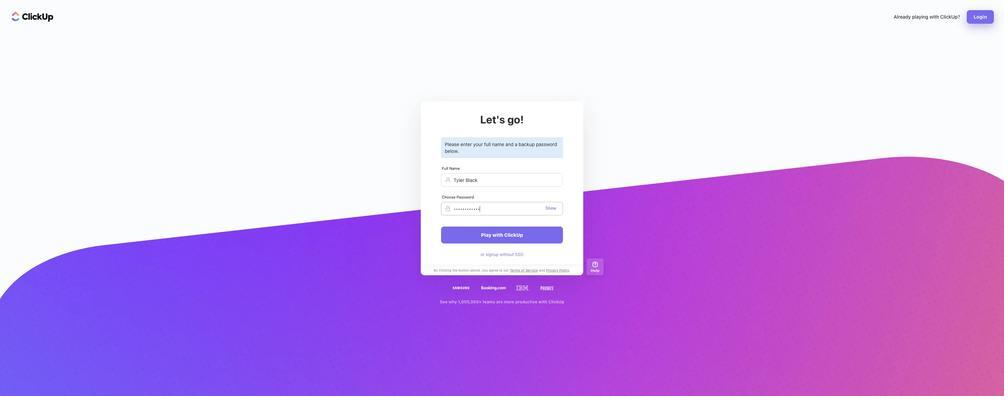 Task type: locate. For each thing, give the bounding box(es) containing it.
login
[[974, 14, 987, 20]]

help link
[[587, 259, 604, 276]]

with right playing
[[929, 14, 939, 20]]

see
[[440, 300, 447, 305]]

play with clickup button
[[441, 227, 563, 244]]

2 horizontal spatial with
[[929, 14, 939, 20]]

clickup
[[504, 232, 523, 238], [548, 300, 564, 305]]

and left privacy
[[539, 268, 545, 272]]

1 vertical spatial with
[[492, 232, 503, 238]]

0 vertical spatial and
[[505, 141, 514, 147]]

and inside "please enter your full name and a backup password below."
[[505, 141, 514, 147]]

0 horizontal spatial clickup
[[504, 232, 523, 238]]

name
[[492, 141, 504, 147]]

1 horizontal spatial and
[[539, 268, 545, 272]]

teams
[[483, 300, 495, 305]]

already playing with clickup?
[[894, 14, 960, 20]]

1 horizontal spatial with
[[538, 300, 547, 305]]

1 vertical spatial and
[[539, 268, 545, 272]]

or
[[481, 252, 485, 257]]

password
[[457, 195, 474, 199]]

choose password
[[442, 195, 474, 199]]

clickup - home image
[[12, 12, 53, 22]]

0 vertical spatial clickup
[[504, 232, 523, 238]]

clickup right productive
[[548, 300, 564, 305]]

terms of service link
[[509, 268, 539, 273]]

login link
[[967, 10, 994, 24]]

below.
[[445, 148, 459, 154]]

0 horizontal spatial with
[[492, 232, 503, 238]]

with right productive
[[538, 300, 547, 305]]

and left a
[[505, 141, 514, 147]]

with
[[929, 14, 939, 20], [492, 232, 503, 238], [538, 300, 547, 305]]

are
[[496, 300, 503, 305]]

sign up element
[[441, 137, 563, 244]]

clickup inside button
[[504, 232, 523, 238]]

0 vertical spatial with
[[929, 14, 939, 20]]

terms
[[510, 268, 520, 272]]

policy
[[559, 268, 569, 272]]

clickup?
[[940, 14, 960, 20]]

play
[[481, 232, 491, 238]]

show link
[[545, 206, 556, 211]]

with right play
[[492, 232, 503, 238]]

our
[[503, 268, 509, 272]]

play with clickup
[[481, 232, 523, 238]]

1 horizontal spatial clickup
[[548, 300, 564, 305]]

without
[[500, 252, 514, 257]]

signup
[[486, 252, 499, 257]]

and
[[505, 141, 514, 147], [539, 268, 545, 272]]

1 vertical spatial clickup
[[548, 300, 564, 305]]

clickup up sso
[[504, 232, 523, 238]]

button
[[459, 268, 469, 272]]

why
[[448, 300, 457, 305]]

0 horizontal spatial and
[[505, 141, 514, 147]]

your
[[473, 141, 483, 147]]



Task type: describe. For each thing, give the bounding box(es) containing it.
the
[[452, 268, 458, 272]]

productive
[[515, 300, 537, 305]]

backup
[[519, 141, 535, 147]]

please enter your full name and a backup password below.
[[445, 141, 557, 154]]

clicking
[[439, 268, 451, 272]]

Choose Password password field
[[441, 202, 563, 216]]

privacy policy link
[[545, 268, 569, 273]]

.
[[569, 268, 570, 272]]

more
[[504, 300, 514, 305]]

or signup without sso
[[481, 252, 523, 257]]

please
[[445, 141, 459, 147]]

help
[[591, 268, 599, 273]]

above,
[[470, 268, 481, 272]]

a
[[515, 141, 517, 147]]

password
[[536, 141, 557, 147]]

full name
[[442, 166, 460, 171]]

let's
[[480, 113, 505, 126]]

go!
[[507, 113, 524, 126]]

or signup without sso link
[[481, 252, 523, 258]]

by
[[434, 268, 438, 272]]

already
[[894, 14, 911, 20]]

2 vertical spatial with
[[538, 300, 547, 305]]

let's go!
[[480, 113, 524, 126]]

show
[[545, 206, 556, 211]]

agree
[[489, 268, 498, 272]]

enter
[[460, 141, 472, 147]]

see why 1,000,000+ teams are more productive with clickup
[[440, 300, 564, 305]]

with inside button
[[492, 232, 503, 238]]

you
[[482, 268, 488, 272]]

choose
[[442, 195, 455, 199]]

to
[[499, 268, 502, 272]]

sso
[[515, 252, 523, 257]]

of
[[521, 268, 524, 272]]

by clicking the button above, you agree to our terms of service and privacy policy .
[[434, 268, 570, 272]]

privacy
[[546, 268, 558, 272]]

1,000,000+
[[458, 300, 482, 305]]

full
[[442, 166, 448, 171]]

full
[[484, 141, 491, 147]]

name
[[449, 166, 460, 171]]

service
[[525, 268, 538, 272]]

playing
[[912, 14, 928, 20]]



Task type: vqa. For each thing, say whether or not it's contained in the screenshot.
Clickup - Home image
yes



